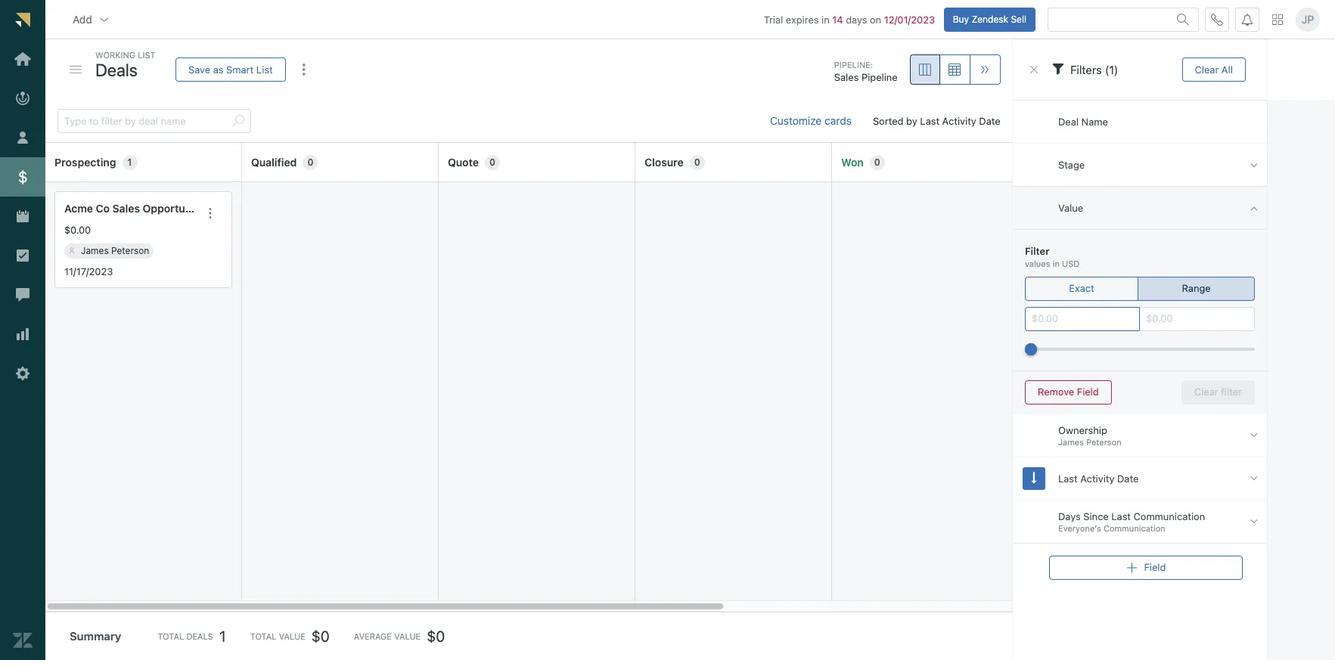 Task type: describe. For each thing, give the bounding box(es) containing it.
co
[[96, 202, 110, 215]]

clear
[[1195, 63, 1219, 75]]

total for 1
[[158, 632, 184, 642]]

value for total value $0
[[279, 632, 306, 642]]

range button
[[1138, 277, 1256, 301]]

add image
[[1127, 562, 1139, 574]]

pipeline: sales pipeline
[[835, 60, 898, 84]]

customize
[[771, 114, 822, 127]]

sales inside acme co sales opportunity 'link'
[[113, 202, 140, 215]]

0 vertical spatial 1
[[128, 156, 132, 168]]

trial expires in 14 days on 12/01/2023
[[764, 13, 936, 25]]

contacts image
[[69, 248, 75, 254]]

quote
[[448, 156, 479, 168]]

ownership
[[1059, 424, 1108, 437]]

remove field button
[[1025, 381, 1112, 405]]

11/17/2023
[[64, 265, 113, 278]]

last for by
[[921, 115, 940, 127]]

zendesk products image
[[1273, 14, 1284, 25]]

save
[[188, 63, 211, 75]]

3 angle down image from the top
[[1251, 473, 1259, 485]]

0 vertical spatial communication
[[1134, 511, 1206, 523]]

won
[[842, 156, 864, 168]]

1 vertical spatial activity
[[1081, 473, 1115, 485]]

summary
[[70, 630, 121, 644]]

Type to filter by deal name field
[[64, 110, 226, 133]]

average value $0
[[354, 628, 445, 645]]

sorted
[[873, 115, 904, 127]]

total for $0
[[250, 632, 277, 642]]

calls image
[[1212, 13, 1224, 25]]

1 $0.00 field from the left
[[1032, 308, 1134, 331]]

0 for qualified
[[308, 156, 314, 168]]

field inside 'button'
[[1078, 386, 1099, 398]]

range
[[1182, 283, 1211, 295]]

days
[[1059, 511, 1081, 523]]

deal
[[1059, 116, 1079, 128]]

as
[[213, 63, 224, 75]]

deal name
[[1059, 116, 1109, 128]]

1 vertical spatial search image
[[232, 115, 244, 127]]

bell image
[[1242, 13, 1254, 25]]

$0 for average value $0
[[427, 628, 445, 645]]

usd
[[1063, 259, 1080, 269]]

value
[[1059, 202, 1084, 214]]

0 vertical spatial in
[[822, 13, 830, 25]]

save as smart list
[[188, 63, 273, 75]]

acme co sales opportunity link
[[64, 201, 205, 217]]

sell
[[1012, 13, 1027, 25]]

handler image
[[70, 66, 82, 73]]

everyone's
[[1059, 524, 1102, 534]]

sorted by last activity date
[[873, 115, 1001, 127]]

filter
[[1025, 245, 1050, 257]]

0 horizontal spatial peterson
[[111, 245, 149, 256]]

2 $0.00 field from the left
[[1147, 308, 1249, 331]]

values in usd
[[1025, 259, 1080, 269]]

total deals 1
[[158, 628, 226, 645]]

values
[[1025, 259, 1051, 269]]

save as smart list button
[[176, 58, 286, 82]]

trial
[[764, 13, 784, 25]]

james peterson
[[81, 245, 149, 256]]

2 angle down image from the top
[[1251, 429, 1259, 442]]

0 horizontal spatial activity
[[943, 115, 977, 127]]

stage
[[1059, 159, 1085, 171]]

angle up image
[[1251, 202, 1259, 215]]

smart
[[226, 63, 254, 75]]

qualified
[[251, 156, 297, 168]]

last activity date
[[1059, 473, 1139, 485]]

value for average value $0
[[394, 632, 421, 642]]

total value $0
[[250, 628, 330, 645]]

buy zendesk sell button
[[944, 7, 1036, 31]]

peterson inside the 'ownership james peterson'
[[1087, 438, 1122, 447]]

1 vertical spatial communication
[[1104, 524, 1166, 534]]

deals inside total deals 1
[[186, 632, 213, 642]]

list inside working list deals
[[138, 50, 156, 60]]

opportunity
[[143, 202, 205, 215]]

days since last communication everyone's communication
[[1059, 511, 1206, 534]]

filter fill image
[[1053, 63, 1065, 75]]

deals inside working list deals
[[95, 59, 138, 80]]

1 horizontal spatial search image
[[1178, 13, 1190, 25]]

prospecting
[[54, 156, 116, 168]]



Task type: vqa. For each thing, say whether or not it's contained in the screenshot.
"to" in Marcus Allen's Repair Ticket Express Furniture Repair is going to be handling his armchair repair. Could you send me one of the submission forms for a repair? I'm out of physical copies in the office
no



Task type: locate. For each thing, give the bounding box(es) containing it.
by
[[907, 115, 918, 127]]

pipeline:
[[835, 60, 874, 69]]

1
[[128, 156, 132, 168], [219, 628, 226, 645]]

exact button
[[1025, 277, 1139, 301]]

0 horizontal spatial $0.00 field
[[1032, 308, 1134, 331]]

search image
[[1178, 13, 1190, 25], [232, 115, 244, 127]]

add button
[[61, 4, 122, 35]]

1 vertical spatial last
[[1059, 473, 1078, 485]]

value inside average value $0
[[394, 632, 421, 642]]

1 horizontal spatial total
[[250, 632, 277, 642]]

0 horizontal spatial field
[[1078, 386, 1099, 398]]

james
[[81, 245, 109, 256], [1059, 438, 1084, 447]]

12/01/2023
[[885, 13, 936, 25]]

1 vertical spatial list
[[256, 63, 273, 75]]

sales
[[835, 71, 859, 84], [113, 202, 140, 215]]

$0.00 field
[[1032, 308, 1134, 331], [1147, 308, 1249, 331]]

last
[[921, 115, 940, 127], [1059, 473, 1078, 485], [1112, 511, 1131, 523]]

1 horizontal spatial 1
[[219, 628, 226, 645]]

working
[[95, 50, 136, 60]]

field right remove
[[1078, 386, 1099, 398]]

1 down type to filter by deal name field
[[128, 156, 132, 168]]

1 vertical spatial 1
[[219, 628, 226, 645]]

angle down image
[[1251, 159, 1259, 171], [1251, 429, 1259, 442], [1251, 473, 1259, 485], [1251, 516, 1259, 529]]

remove
[[1038, 386, 1075, 398]]

in left 14
[[822, 13, 830, 25]]

on
[[870, 13, 882, 25]]

field button
[[1050, 556, 1243, 580]]

2 0 from the left
[[490, 156, 496, 168]]

0 right closure
[[695, 156, 701, 168]]

$0 right average
[[427, 628, 445, 645]]

total right summary
[[158, 632, 184, 642]]

date
[[980, 115, 1001, 127], [1118, 473, 1139, 485]]

1 $0 from the left
[[312, 628, 330, 645]]

clear all
[[1195, 63, 1234, 75]]

last right long arrow down icon
[[1059, 473, 1078, 485]]

1 horizontal spatial deals
[[186, 632, 213, 642]]

0 for quote
[[490, 156, 496, 168]]

14
[[833, 13, 844, 25]]

$0.00 field down range button
[[1147, 308, 1249, 331]]

1 0 from the left
[[308, 156, 314, 168]]

1 total from the left
[[158, 632, 184, 642]]

0 horizontal spatial in
[[822, 13, 830, 25]]

field right "add" "icon" on the right
[[1145, 562, 1167, 574]]

deals
[[95, 59, 138, 80], [186, 632, 213, 642]]

$0.00 field down exact 'button'
[[1032, 308, 1134, 331]]

closure
[[645, 156, 684, 168]]

chevron down image
[[98, 13, 110, 25]]

james down ownership
[[1059, 438, 1084, 447]]

1 horizontal spatial list
[[256, 63, 273, 75]]

field inside button
[[1145, 562, 1167, 574]]

value
[[279, 632, 306, 642], [394, 632, 421, 642]]

sales inside pipeline: sales pipeline
[[835, 71, 859, 84]]

jp
[[1302, 13, 1315, 26]]

1 left total value $0 on the bottom
[[219, 628, 226, 645]]

sales down pipeline:
[[835, 71, 859, 84]]

3 0 from the left
[[695, 156, 701, 168]]

0 horizontal spatial sales
[[113, 202, 140, 215]]

0 horizontal spatial list
[[138, 50, 156, 60]]

expires
[[786, 13, 819, 25]]

filters (1)
[[1071, 63, 1119, 76]]

name
[[1082, 116, 1109, 128]]

0 vertical spatial james
[[81, 245, 109, 256]]

zendesk
[[972, 13, 1009, 25]]

(1)
[[1106, 63, 1119, 76]]

ownership james peterson
[[1059, 424, 1122, 447]]

4 angle down image from the top
[[1251, 516, 1259, 529]]

1 horizontal spatial in
[[1053, 259, 1060, 269]]

list inside button
[[256, 63, 273, 75]]

all
[[1222, 63, 1234, 75]]

list
[[138, 50, 156, 60], [256, 63, 273, 75]]

james up 11/17/2023
[[81, 245, 109, 256]]

activity up since
[[1081, 473, 1115, 485]]

list right 'smart'
[[256, 63, 273, 75]]

search image down 'smart'
[[232, 115, 244, 127]]

last inside days since last communication everyone's communication
[[1112, 511, 1131, 523]]

acme
[[64, 202, 93, 215]]

1 horizontal spatial peterson
[[1087, 438, 1122, 447]]

sales right co in the top of the page
[[113, 202, 140, 215]]

4 0 from the left
[[875, 156, 881, 168]]

in
[[822, 13, 830, 25], [1053, 259, 1060, 269]]

long arrow down image
[[1032, 473, 1037, 485]]

0 horizontal spatial 1
[[128, 156, 132, 168]]

0 horizontal spatial $0
[[312, 628, 330, 645]]

0 vertical spatial last
[[921, 115, 940, 127]]

total right total deals 1
[[250, 632, 277, 642]]

$0
[[312, 628, 330, 645], [427, 628, 445, 645]]

0 horizontal spatial last
[[921, 115, 940, 127]]

last right by on the top right of page
[[921, 115, 940, 127]]

2 horizontal spatial last
[[1112, 511, 1131, 523]]

total
[[158, 632, 184, 642], [250, 632, 277, 642]]

peterson
[[111, 245, 149, 256], [1087, 438, 1122, 447]]

0 vertical spatial sales
[[835, 71, 859, 84]]

filters
[[1071, 63, 1103, 76]]

1 horizontal spatial date
[[1118, 473, 1139, 485]]

activity right by on the top right of page
[[943, 115, 977, 127]]

in left usd
[[1053, 259, 1060, 269]]

jp button
[[1297, 7, 1321, 31]]

0 right the quote in the left top of the page
[[490, 156, 496, 168]]

1 horizontal spatial $0
[[427, 628, 445, 645]]

1 vertical spatial in
[[1053, 259, 1060, 269]]

value inside total value $0
[[279, 632, 306, 642]]

2 total from the left
[[250, 632, 277, 642]]

$0 for total value $0
[[312, 628, 330, 645]]

0 horizontal spatial search image
[[232, 115, 244, 127]]

add
[[73, 13, 92, 25]]

0
[[308, 156, 314, 168], [490, 156, 496, 168], [695, 156, 701, 168], [875, 156, 881, 168]]

cancel image
[[1028, 64, 1041, 76]]

0 vertical spatial list
[[138, 50, 156, 60]]

communication up field button in the right of the page
[[1134, 511, 1206, 523]]

communication up "add" "icon" on the right
[[1104, 524, 1166, 534]]

exact
[[1070, 283, 1095, 295]]

1 vertical spatial sales
[[113, 202, 140, 215]]

0 horizontal spatial deals
[[95, 59, 138, 80]]

communication
[[1134, 511, 1206, 523], [1104, 524, 1166, 534]]

field
[[1078, 386, 1099, 398], [1145, 562, 1167, 574]]

1 vertical spatial james
[[1059, 438, 1084, 447]]

$0 left average
[[312, 628, 330, 645]]

$0.00
[[64, 224, 91, 236]]

0 vertical spatial field
[[1078, 386, 1099, 398]]

0 horizontal spatial james
[[81, 245, 109, 256]]

1 vertical spatial deals
[[186, 632, 213, 642]]

overflow vertical fill image
[[298, 64, 310, 76]]

0 vertical spatial date
[[980, 115, 1001, 127]]

days
[[846, 13, 868, 25]]

cards
[[825, 114, 852, 127]]

0 horizontal spatial value
[[279, 632, 306, 642]]

average
[[354, 632, 392, 642]]

buy
[[953, 13, 970, 25]]

0 horizontal spatial date
[[980, 115, 1001, 127]]

0 horizontal spatial total
[[158, 632, 184, 642]]

1 horizontal spatial value
[[394, 632, 421, 642]]

acme co sales opportunity
[[64, 202, 205, 215]]

customize cards
[[771, 114, 852, 127]]

last for since
[[1112, 511, 1131, 523]]

0 vertical spatial search image
[[1178, 13, 1190, 25]]

1 angle down image from the top
[[1251, 159, 1259, 171]]

total inside total deals 1
[[158, 632, 184, 642]]

1 vertical spatial field
[[1145, 562, 1167, 574]]

buy zendesk sell
[[953, 13, 1027, 25]]

1 value from the left
[[279, 632, 306, 642]]

1 vertical spatial date
[[1118, 473, 1139, 485]]

0 for won
[[875, 156, 881, 168]]

zendesk image
[[13, 631, 33, 651]]

james inside the 'ownership james peterson'
[[1059, 438, 1084, 447]]

1 horizontal spatial sales
[[835, 71, 859, 84]]

activity
[[943, 115, 977, 127], [1081, 473, 1115, 485]]

peterson down acme co sales opportunity 'link'
[[111, 245, 149, 256]]

clear all button
[[1183, 58, 1246, 82]]

1 horizontal spatial last
[[1059, 473, 1078, 485]]

1 horizontal spatial activity
[[1081, 473, 1115, 485]]

0 right won
[[875, 156, 881, 168]]

0 vertical spatial activity
[[943, 115, 977, 127]]

customize cards button
[[758, 106, 864, 136]]

pipeline
[[862, 71, 898, 84]]

since
[[1084, 511, 1109, 523]]

1 horizontal spatial field
[[1145, 562, 1167, 574]]

1 horizontal spatial $0.00 field
[[1147, 308, 1249, 331]]

2 vertical spatial last
[[1112, 511, 1131, 523]]

0 vertical spatial deals
[[95, 59, 138, 80]]

0 vertical spatial peterson
[[111, 245, 149, 256]]

list right the working
[[138, 50, 156, 60]]

1 horizontal spatial james
[[1059, 438, 1084, 447]]

0 right the qualified
[[308, 156, 314, 168]]

remove field
[[1038, 386, 1099, 398]]

peterson down ownership
[[1087, 438, 1122, 447]]

last right since
[[1112, 511, 1131, 523]]

0 for closure
[[695, 156, 701, 168]]

2 value from the left
[[394, 632, 421, 642]]

search image left calls image
[[1178, 13, 1190, 25]]

working list deals
[[95, 50, 156, 80]]

total inside total value $0
[[250, 632, 277, 642]]

1 vertical spatial peterson
[[1087, 438, 1122, 447]]

2 $0 from the left
[[427, 628, 445, 645]]



